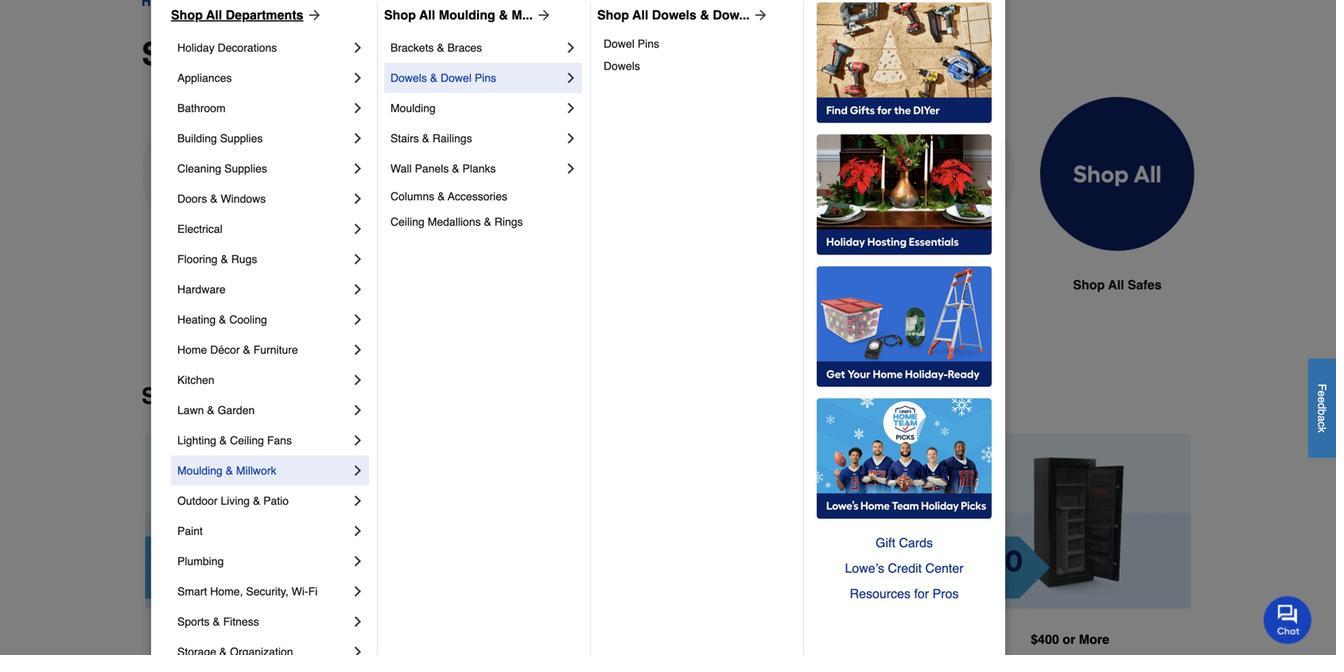 Task type: vqa. For each thing, say whether or not it's contained in the screenshot.
Moulding to the middle
yes



Task type: describe. For each thing, give the bounding box(es) containing it.
safes for fireproof safes
[[232, 278, 266, 292]]

$400 or more. image
[[949, 435, 1192, 609]]

–
[[799, 633, 806, 648]]

gun
[[367, 278, 393, 292]]

shop for shop all safes
[[1074, 278, 1105, 292]]

price
[[301, 384, 356, 409]]

f
[[1317, 384, 1329, 391]]

for
[[915, 587, 929, 602]]

chevron right image for wall panels & planks
[[563, 161, 579, 177]]

& left patio
[[253, 495, 260, 508]]

columns & accessories link
[[391, 184, 579, 209]]

stairs & railings
[[391, 132, 472, 145]]

& left rings
[[484, 216, 492, 228]]

shop all. image
[[1041, 97, 1195, 252]]

lawn & garden
[[177, 404, 255, 417]]

panels
[[415, 162, 449, 175]]

chevron right image for home décor & furniture
[[350, 342, 366, 358]]

file safes link
[[861, 97, 1015, 333]]

shop all moulding & m...
[[384, 8, 533, 22]]

cooling
[[229, 314, 267, 326]]

k
[[1317, 427, 1329, 433]]

plumbing
[[177, 555, 224, 568]]

garden
[[218, 404, 255, 417]]

ceiling medallions & rings link
[[391, 209, 579, 235]]

chevron right image for outdoor living & patio
[[350, 493, 366, 509]]

chevron right image for dowels & dowel pins
[[563, 70, 579, 86]]

c
[[1317, 422, 1329, 427]]

hardware
[[177, 283, 226, 296]]

cleaning supplies link
[[177, 154, 350, 184]]

chevron right image for paint
[[350, 524, 366, 539]]

chevron right image for holiday decorations
[[350, 40, 366, 56]]

all for departments
[[206, 8, 222, 22]]

home safes
[[542, 278, 615, 292]]

0 vertical spatial ceiling
[[391, 216, 425, 228]]

& left millwork
[[226, 465, 233, 477]]

chevron right image for heating & cooling
[[350, 312, 366, 328]]

planks
[[463, 162, 496, 175]]

home,
[[210, 586, 243, 598]]

lowe's
[[845, 561, 885, 576]]

outdoor
[[177, 495, 218, 508]]

shop for shop safes by price
[[142, 384, 197, 409]]

décor
[[210, 344, 240, 356]]

security,
[[246, 586, 289, 598]]

supplies for cleaning supplies
[[225, 162, 267, 175]]

chevron right image for hardware
[[350, 282, 366, 298]]

$100 to $200. image
[[413, 435, 656, 609]]

decorations
[[218, 41, 277, 54]]

departments
[[226, 8, 304, 22]]

arrow right image for shop all moulding & m...
[[533, 7, 552, 23]]

resources for pros link
[[817, 582, 992, 607]]

windows
[[221, 193, 266, 205]]

more
[[1079, 632, 1110, 647]]

hardware link
[[177, 275, 350, 305]]

lawn & garden link
[[177, 395, 350, 426]]

dowel pins
[[604, 37, 660, 50]]

& right lighting
[[220, 434, 227, 447]]

or
[[256, 632, 269, 647]]

$99 or less. image
[[145, 435, 388, 609]]

brackets
[[391, 41, 434, 54]]

holiday decorations
[[177, 41, 277, 54]]

all for safes
[[1109, 278, 1125, 292]]

file
[[908, 278, 930, 292]]

fireproof safes link
[[142, 97, 296, 333]]

shop all dowels & dow...
[[598, 8, 750, 22]]

holiday hosting essentials. image
[[817, 134, 992, 255]]

millwork
[[236, 465, 276, 477]]

a black sentrysafe home safe with the door ajar. image
[[501, 97, 656, 251]]

arrow right image for shop all departments
[[304, 7, 323, 23]]

a tall black sports afield gun safe. image
[[321, 97, 476, 251]]

building supplies link
[[177, 123, 350, 154]]

cleaning supplies
[[177, 162, 267, 175]]

all for dowels
[[633, 8, 649, 22]]

shop all safes link
[[1041, 97, 1195, 333]]

$200 to $400. image
[[681, 435, 924, 610]]

home safes link
[[501, 97, 656, 333]]

2 e from the top
[[1317, 397, 1329, 403]]

b
[[1317, 409, 1329, 416]]

kitchen link
[[177, 365, 350, 395]]

smart home, security, wi-fi link
[[177, 577, 350, 607]]

2 horizontal spatial moulding
[[439, 8, 496, 22]]

a
[[1317, 416, 1329, 422]]

chevron right image for moulding
[[563, 100, 579, 116]]

& right stairs
[[422, 132, 430, 145]]

safes for shop safes by price
[[204, 384, 263, 409]]

smart
[[177, 586, 207, 598]]

sports
[[177, 616, 210, 629]]

moulding & millwork link
[[177, 456, 350, 486]]

& right sports
[[213, 616, 220, 629]]

furniture
[[254, 344, 298, 356]]

pros
[[933, 587, 959, 602]]

m...
[[512, 8, 533, 22]]

dowel pins link
[[604, 33, 793, 55]]

fi
[[308, 586, 318, 598]]

dowels & dowel pins link
[[391, 63, 563, 93]]

dowels link
[[604, 55, 793, 77]]

safes for file safes
[[934, 278, 968, 292]]

shop for shop all departments
[[171, 8, 203, 22]]

moulding for moulding
[[391, 102, 436, 115]]

& inside "link"
[[210, 193, 218, 205]]

home décor & furniture link
[[177, 335, 350, 365]]

$400 or
[[1031, 632, 1076, 647]]

lowe's home team holiday picks. image
[[817, 399, 992, 520]]

2 horizontal spatial dowels
[[652, 8, 697, 22]]

flooring & rugs
[[177, 253, 257, 266]]

paint
[[177, 525, 203, 538]]

all for moulding
[[419, 8, 435, 22]]

lawn
[[177, 404, 204, 417]]

lowe's credit center
[[845, 561, 964, 576]]

braces
[[448, 41, 482, 54]]

chevron right image for flooring & rugs
[[350, 251, 366, 267]]

cards
[[899, 536, 933, 551]]

dowels for dowels & dowel pins
[[391, 72, 427, 84]]

smart home, security, wi-fi
[[177, 586, 318, 598]]

lighting & ceiling fans
[[177, 434, 292, 447]]

dow...
[[713, 8, 750, 22]]

& left planks
[[452, 162, 460, 175]]

home for home safes
[[542, 278, 577, 292]]

f e e d b a c k
[[1317, 384, 1329, 433]]



Task type: locate. For each thing, give the bounding box(es) containing it.
chevron right image for electrical
[[350, 221, 366, 237]]

shop up the dowel pins at the top of the page
[[598, 8, 629, 22]]

home
[[542, 278, 577, 292], [177, 344, 207, 356]]

arrow right image up holiday decorations link
[[304, 7, 323, 23]]

2 vertical spatial moulding
[[177, 465, 223, 477]]

1 vertical spatial ceiling
[[230, 434, 264, 447]]

building
[[177, 132, 217, 145]]

fans
[[267, 434, 292, 447]]

1 e from the top
[[1317, 391, 1329, 397]]

doors & windows
[[177, 193, 266, 205]]

shop for shop all moulding & m...
[[384, 8, 416, 22]]

get your home holiday-ready. image
[[817, 267, 992, 388]]

a black honeywell chest safe with the top open. image
[[681, 97, 835, 251]]

0 horizontal spatial shop
[[142, 384, 197, 409]]

1 shop from the left
[[171, 8, 203, 22]]

lighting
[[177, 434, 216, 447]]

stairs & railings link
[[391, 123, 563, 154]]

2 shop from the left
[[384, 8, 416, 22]]

chevron right image for brackets & braces
[[563, 40, 579, 56]]

1 horizontal spatial home
[[542, 278, 577, 292]]

e up b
[[1317, 397, 1329, 403]]

safes for home safes
[[581, 278, 615, 292]]

shop up the holiday
[[171, 8, 203, 22]]

columns & accessories
[[391, 190, 508, 203]]

1 vertical spatial supplies
[[225, 162, 267, 175]]

chevron right image for smart home, security, wi-fi
[[350, 584, 366, 600]]

0 horizontal spatial home
[[177, 344, 207, 356]]

pins down shop all dowels & dow...
[[638, 37, 660, 50]]

& right "doors"
[[210, 193, 218, 205]]

0 vertical spatial dowel
[[604, 37, 635, 50]]

0 vertical spatial moulding
[[439, 8, 496, 22]]

gift cards link
[[817, 531, 992, 556]]

0 vertical spatial pins
[[638, 37, 660, 50]]

chevron right image for plumbing
[[350, 554, 366, 570]]

1 vertical spatial dowel
[[441, 72, 472, 84]]

holiday
[[177, 41, 215, 54]]

ceiling medallions & rings
[[391, 216, 523, 228]]

moulding link
[[391, 93, 563, 123]]

moulding
[[439, 8, 496, 22], [391, 102, 436, 115], [177, 465, 223, 477]]

$400 or more
[[1031, 632, 1110, 647]]

& right the lawn
[[207, 404, 215, 417]]

wall panels & planks link
[[391, 154, 563, 184]]

3 shop from the left
[[598, 8, 629, 22]]

0 vertical spatial shop
[[1074, 278, 1105, 292]]

1 horizontal spatial dowel
[[604, 37, 635, 50]]

$99
[[231, 632, 252, 647]]

moulding up outdoor
[[177, 465, 223, 477]]

dowel down braces
[[441, 72, 472, 84]]

arrow right image up brackets & braces link
[[533, 7, 552, 23]]

building supplies
[[177, 132, 263, 145]]

sports & fitness link
[[177, 607, 350, 637]]

dowels for dowels
[[604, 60, 640, 72]]

gift cards
[[876, 536, 933, 551]]

2 arrow right image from the left
[[533, 7, 552, 23]]

$200 – $400
[[767, 633, 838, 648]]

flooring & rugs link
[[177, 244, 350, 275]]

sports & fitness
[[177, 616, 259, 629]]

pins down brackets & braces link
[[475, 72, 497, 84]]

columns
[[391, 190, 435, 203]]

cleaning
[[177, 162, 221, 175]]

0 horizontal spatial dowel
[[441, 72, 472, 84]]

dowel down shop all dowels & dow...
[[604, 37, 635, 50]]

stairs
[[391, 132, 419, 145]]

dowels down the dowel pins at the top of the page
[[604, 60, 640, 72]]

1 vertical spatial shop
[[142, 384, 197, 409]]

wall panels & planks
[[391, 162, 496, 175]]

chevron right image for moulding & millwork
[[350, 463, 366, 479]]

chevron right image for building supplies
[[350, 130, 366, 146]]

& right the décor
[[243, 344, 250, 356]]

0 horizontal spatial ceiling
[[230, 434, 264, 447]]

& left cooling
[[219, 314, 226, 326]]

chevron right image for cleaning supplies
[[350, 161, 366, 177]]

chevron right image for lawn & garden
[[350, 403, 366, 419]]

medallions
[[428, 216, 481, 228]]

chevron right image
[[350, 70, 366, 86], [563, 100, 579, 116], [350, 130, 366, 146], [563, 130, 579, 146], [350, 221, 366, 237], [350, 251, 366, 267], [350, 282, 366, 298], [350, 372, 366, 388], [350, 403, 366, 419], [350, 433, 366, 449], [350, 524, 366, 539], [350, 554, 366, 570], [350, 584, 366, 600], [350, 614, 366, 630]]

gun safes link
[[321, 97, 476, 333]]

home for home décor & furniture
[[177, 344, 207, 356]]

& left "dow..."
[[700, 8, 710, 22]]

moulding up braces
[[439, 8, 496, 22]]

a black sentrysafe file safe with a key in the lock and the lid ajar. image
[[861, 97, 1015, 251]]

fitness
[[223, 616, 259, 629]]

shop all dowels & dow... link
[[598, 6, 769, 25]]

moulding & millwork
[[177, 465, 276, 477]]

wall
[[391, 162, 412, 175]]

1 horizontal spatial arrow right image
[[533, 7, 552, 23]]

ceiling down columns
[[391, 216, 425, 228]]

rugs
[[231, 253, 257, 266]]

brackets & braces
[[391, 41, 482, 54]]

plumbing link
[[177, 547, 350, 577]]

gun safes
[[367, 278, 430, 292]]

0 vertical spatial supplies
[[220, 132, 263, 145]]

0 horizontal spatial shop
[[171, 8, 203, 22]]

chevron right image
[[350, 40, 366, 56], [563, 40, 579, 56], [563, 70, 579, 86], [350, 100, 366, 116], [350, 161, 366, 177], [563, 161, 579, 177], [350, 191, 366, 207], [350, 312, 366, 328], [350, 342, 366, 358], [350, 463, 366, 479], [350, 493, 366, 509], [350, 645, 366, 656]]

home décor & furniture
[[177, 344, 298, 356]]

dowels down brackets
[[391, 72, 427, 84]]

chevron right image for appliances
[[350, 70, 366, 86]]

chevron right image for sports & fitness
[[350, 614, 366, 630]]

patio
[[264, 495, 289, 508]]

moulding up stairs
[[391, 102, 436, 115]]

shop all departments link
[[171, 6, 323, 25]]

1 horizontal spatial shop
[[384, 8, 416, 22]]

resources for pros
[[850, 587, 959, 602]]

0 horizontal spatial arrow right image
[[304, 7, 323, 23]]

arrow right image inside shop all moulding & m... link
[[533, 7, 552, 23]]

1 vertical spatial home
[[177, 344, 207, 356]]

&
[[499, 8, 508, 22], [700, 8, 710, 22], [437, 41, 445, 54], [430, 72, 438, 84], [422, 132, 430, 145], [452, 162, 460, 175], [438, 190, 445, 203], [210, 193, 218, 205], [484, 216, 492, 228], [221, 253, 228, 266], [219, 314, 226, 326], [243, 344, 250, 356], [207, 404, 215, 417], [220, 434, 227, 447], [226, 465, 233, 477], [253, 495, 260, 508], [213, 616, 220, 629]]

arrow right image
[[750, 7, 769, 23]]

1 horizontal spatial dowels
[[604, 60, 640, 72]]

shop all departments
[[171, 8, 304, 22]]

lighting & ceiling fans link
[[177, 426, 350, 456]]

outdoor living & patio
[[177, 495, 289, 508]]

chevron right image for lighting & ceiling fans
[[350, 433, 366, 449]]

doors & windows link
[[177, 184, 350, 214]]

outdoor living & patio link
[[177, 486, 350, 516]]

heating & cooling
[[177, 314, 267, 326]]

chevron right image for stairs & railings
[[563, 130, 579, 146]]

arrow right image
[[304, 7, 323, 23], [533, 7, 552, 23]]

$99 or less
[[231, 632, 301, 647]]

1 horizontal spatial ceiling
[[391, 216, 425, 228]]

shop up brackets
[[384, 8, 416, 22]]

file safes
[[908, 278, 968, 292]]

1 horizontal spatial shop
[[1074, 278, 1105, 292]]

ceiling
[[391, 216, 425, 228], [230, 434, 264, 447]]

chevron right image for kitchen
[[350, 372, 366, 388]]

shop all moulding & m... link
[[384, 6, 552, 25]]

wi-
[[292, 586, 308, 598]]

& down wall panels & planks at left top
[[438, 190, 445, 203]]

accessories
[[448, 190, 508, 203]]

a black sentrysafe fireproof safe. image
[[142, 97, 296, 251]]

& down brackets & braces
[[430, 72, 438, 84]]

supplies up cleaning supplies
[[220, 132, 263, 145]]

shop all safes
[[1074, 278, 1162, 292]]

chevron right image for doors & windows
[[350, 191, 366, 207]]

bathroom
[[177, 102, 226, 115]]

kitchen
[[177, 374, 215, 387]]

electrical link
[[177, 214, 350, 244]]

supplies up windows
[[225, 162, 267, 175]]

shop
[[171, 8, 203, 22], [384, 8, 416, 22], [598, 8, 629, 22]]

0 horizontal spatial pins
[[475, 72, 497, 84]]

0 horizontal spatial dowels
[[391, 72, 427, 84]]

lowe's credit center link
[[817, 556, 992, 582]]

e
[[1317, 391, 1329, 397], [1317, 397, 1329, 403]]

chevron right image for bathroom
[[350, 100, 366, 116]]

dowels up dowel pins link
[[652, 8, 697, 22]]

safes for gun safes
[[396, 278, 430, 292]]

0 horizontal spatial moulding
[[177, 465, 223, 477]]

0 vertical spatial home
[[542, 278, 577, 292]]

e up "d"
[[1317, 391, 1329, 397]]

$400
[[810, 633, 838, 648]]

electrical
[[177, 223, 223, 236]]

& left "m..."
[[499, 8, 508, 22]]

find gifts for the diyer. image
[[817, 2, 992, 123]]

shop for shop all dowels & dow...
[[598, 8, 629, 22]]

1 horizontal spatial moulding
[[391, 102, 436, 115]]

moulding for moulding & millwork
[[177, 465, 223, 477]]

shop
[[1074, 278, 1105, 292], [142, 384, 197, 409]]

dowels & dowel pins
[[391, 72, 497, 84]]

holiday decorations link
[[177, 33, 350, 63]]

doors
[[177, 193, 207, 205]]

ceiling up millwork
[[230, 434, 264, 447]]

fireproof safes
[[172, 278, 266, 292]]

shop safes by price
[[142, 384, 356, 409]]

& left braces
[[437, 41, 445, 54]]

& left "rugs"
[[221, 253, 228, 266]]

1 horizontal spatial pins
[[638, 37, 660, 50]]

1 arrow right image from the left
[[304, 7, 323, 23]]

1 vertical spatial moulding
[[391, 102, 436, 115]]

center
[[926, 561, 964, 576]]

arrow right image inside shop all departments link
[[304, 7, 323, 23]]

1 vertical spatial pins
[[475, 72, 497, 84]]

chat invite button image
[[1264, 596, 1313, 645]]

2 horizontal spatial shop
[[598, 8, 629, 22]]

supplies for building supplies
[[220, 132, 263, 145]]



